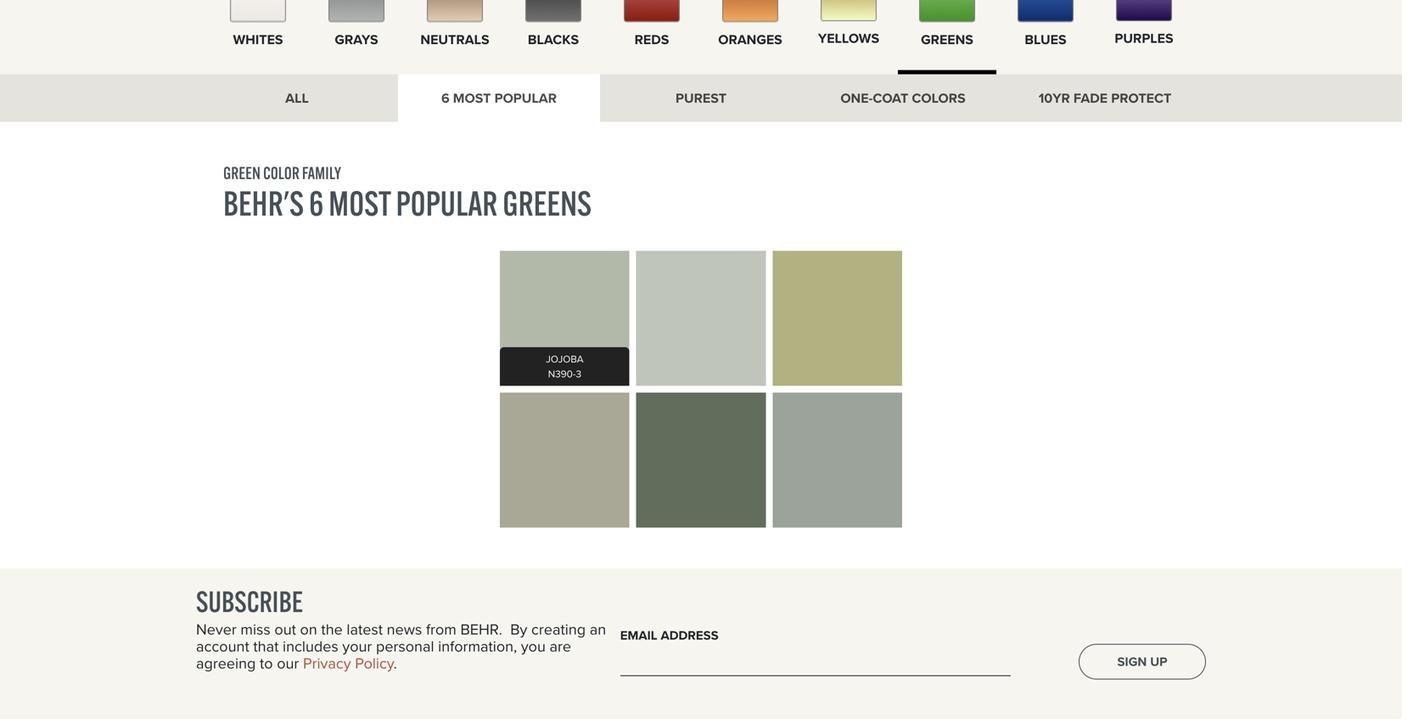 Task type: vqa. For each thing, say whether or not it's contained in the screenshot.
top Interior
no



Task type: describe. For each thing, give the bounding box(es) containing it.
one-
[[841, 88, 873, 108]]

blue image
[[1018, 0, 1074, 22]]

oranges
[[719, 29, 783, 49]]

reds
[[635, 29, 670, 49]]

Email Address email field
[[621, 651, 1011, 676]]

coat
[[873, 88, 909, 108]]

green
[[223, 162, 261, 183]]

subscribe
[[196, 584, 303, 620]]

white image
[[230, 0, 286, 22]]

fade
[[1074, 88, 1108, 108]]

from
[[426, 618, 457, 641]]

protect
[[1112, 88, 1172, 108]]

privacy
[[303, 652, 351, 675]]

0 vertical spatial 6
[[442, 88, 450, 108]]

most
[[329, 182, 391, 224]]

popular
[[396, 182, 498, 224]]

your
[[343, 635, 372, 658]]

most
[[453, 88, 491, 108]]

red image
[[624, 0, 680, 22]]

creating
[[532, 618, 586, 641]]

blues
[[1025, 29, 1067, 49]]

that
[[253, 635, 279, 658]]

10yr
[[1039, 88, 1071, 108]]

popular
[[495, 88, 557, 108]]

to
[[260, 652, 273, 675]]

blacks
[[528, 29, 579, 49]]

3
[[576, 367, 582, 381]]

includes
[[283, 635, 339, 658]]

news
[[387, 618, 422, 641]]

the
[[321, 618, 343, 641]]

by
[[511, 618, 528, 641]]

one-coat colors
[[841, 88, 966, 108]]

greens
[[503, 182, 592, 224]]

on
[[300, 618, 317, 641]]

green color family behr's 6 most popular greens
[[223, 162, 592, 224]]

orange image
[[723, 0, 779, 22]]



Task type: locate. For each thing, give the bounding box(es) containing it.
our
[[277, 652, 299, 675]]

0 horizontal spatial 6
[[309, 182, 324, 224]]

sign up button
[[1079, 644, 1207, 680]]

greens
[[922, 29, 974, 49]]

sign up
[[1118, 652, 1168, 671]]

6
[[442, 88, 450, 108], [309, 182, 324, 224]]

color
[[263, 162, 300, 183]]

up
[[1151, 652, 1168, 671]]

n390-
[[548, 367, 576, 381]]

email address
[[621, 626, 719, 645]]

green image
[[920, 0, 976, 22]]

1 horizontal spatial 6
[[442, 88, 450, 108]]

email
[[621, 626, 658, 645]]

purples
[[1115, 28, 1174, 49]]

information,
[[438, 635, 517, 658]]

yellow image
[[821, 0, 877, 21]]

family
[[302, 162, 341, 183]]

gray image
[[329, 0, 385, 22]]

6 inside green color family behr's 6 most popular greens
[[309, 182, 324, 224]]

behr's
[[223, 182, 304, 224]]

privacy policy .
[[303, 652, 397, 675]]

account
[[196, 635, 249, 658]]

agreeing
[[196, 652, 256, 675]]

policy
[[355, 652, 394, 675]]

never
[[196, 618, 237, 641]]

address
[[661, 626, 719, 645]]

latest
[[347, 618, 383, 641]]

jojoba n390-3
[[546, 351, 584, 381]]

you
[[521, 635, 546, 658]]

purest
[[676, 88, 727, 108]]

all
[[285, 88, 309, 108]]

purple image
[[1117, 0, 1173, 21]]

grays
[[335, 29, 378, 49]]

colors
[[912, 88, 966, 108]]

10yr fade protect
[[1039, 88, 1172, 108]]

whites
[[233, 29, 283, 49]]

out
[[275, 618, 296, 641]]

an
[[590, 618, 606, 641]]

.
[[394, 652, 397, 675]]

jojoba
[[546, 351, 584, 366]]

yellows
[[819, 28, 880, 49]]

miss
[[241, 618, 271, 641]]

never miss out on the latest news from behr.  by creating an account that includes your personal information, you are agreeing to our
[[196, 618, 606, 675]]

sign
[[1118, 652, 1148, 671]]

are
[[550, 635, 572, 658]]

neutrals
[[421, 29, 490, 49]]

black image
[[526, 0, 582, 22]]

personal
[[376, 635, 434, 658]]

1 vertical spatial 6
[[309, 182, 324, 224]]

neutral image
[[427, 0, 483, 22]]

6 most popular
[[442, 88, 557, 108]]

privacy policy link
[[303, 652, 394, 675]]



